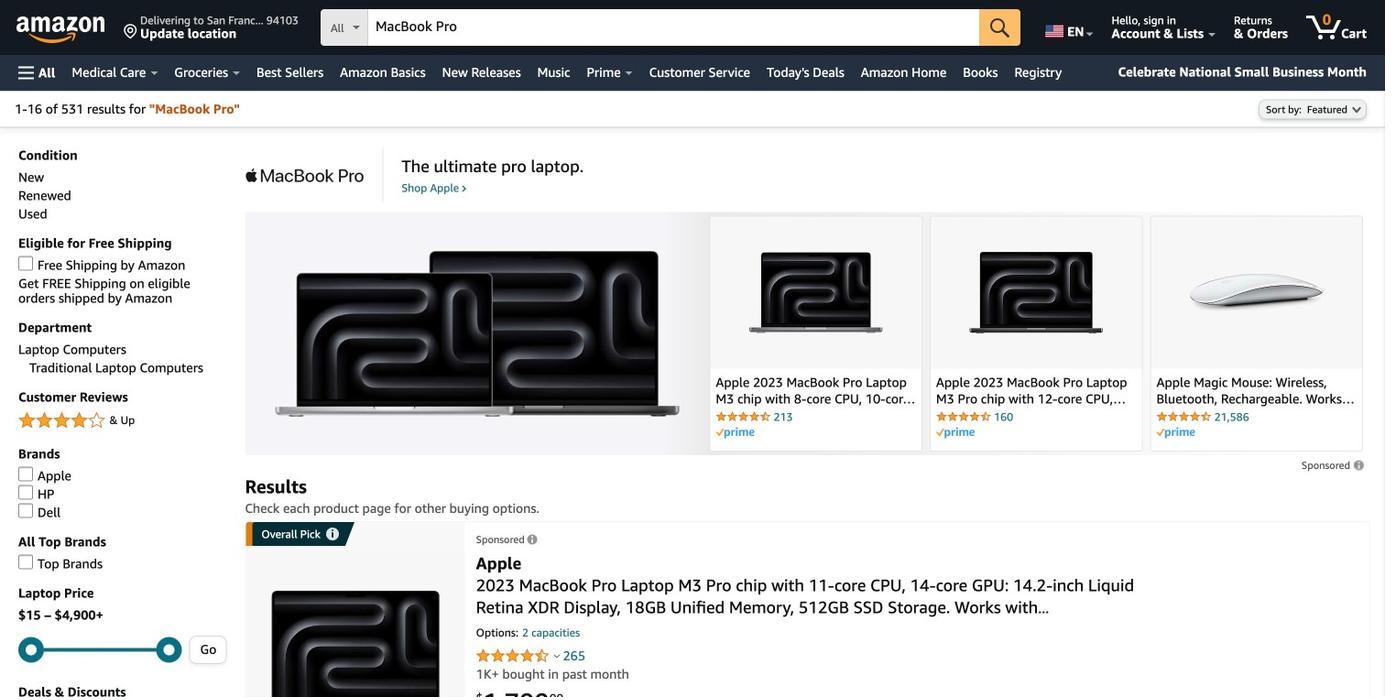 Task type: describe. For each thing, give the bounding box(es) containing it.
popover image
[[554, 654, 560, 658]]

4 stars & up element
[[18, 410, 227, 432]]

none submit inside search box
[[980, 9, 1021, 46]]

sponsored ad - apple 2023 macbook pro laptop m3 pro chip with 11‑core cpu, 14‑core gpu: 14.2-inch liquid retina xdr displa... image
[[253, 590, 458, 697]]

2 eligible for prime. image from the left
[[936, 427, 975, 438]]

eligible for prime. image
[[1157, 427, 1195, 438]]

2 checkbox image from the top
[[18, 467, 33, 481]]

3 checkbox image from the top
[[18, 555, 33, 569]]

2 checkbox image from the top
[[18, 503, 33, 518]]



Task type: vqa. For each thing, say whether or not it's contained in the screenshot.
POPOVER icon at left bottom
yes



Task type: locate. For each thing, give the bounding box(es) containing it.
None range field
[[18, 648, 182, 652], [18, 648, 182, 652], [18, 648, 182, 652], [18, 648, 182, 652]]

Submit price range submit
[[190, 637, 226, 663]]

1 vertical spatial checkbox image
[[18, 503, 33, 518]]

0 vertical spatial checkbox image
[[18, 485, 33, 500]]

1 eligible for prime. image from the left
[[716, 427, 754, 438]]

1 vertical spatial checkbox image
[[18, 467, 33, 481]]

dropdown image
[[1352, 106, 1362, 113]]

checkbox image
[[18, 485, 33, 500], [18, 503, 33, 518], [18, 555, 33, 569]]

None submit
[[980, 9, 1021, 46]]

eligible for prime. image
[[716, 427, 754, 438], [936, 427, 975, 438]]

2 vertical spatial checkbox image
[[18, 555, 33, 569]]

amazon image
[[16, 16, 105, 44]]

checkbox image
[[18, 256, 33, 271], [18, 467, 33, 481]]

None search field
[[321, 9, 1021, 48]]

1 horizontal spatial eligible for prime. image
[[936, 427, 975, 438]]

1 checkbox image from the top
[[18, 485, 33, 500]]

0 vertical spatial checkbox image
[[18, 256, 33, 271]]

navigation navigation
[[0, 0, 1385, 91]]

0 horizontal spatial eligible for prime. image
[[716, 427, 754, 438]]

none search field inside the navigation navigation
[[321, 9, 1021, 48]]

1 checkbox image from the top
[[18, 256, 33, 271]]

Search Amazon text field
[[368, 10, 980, 45]]



